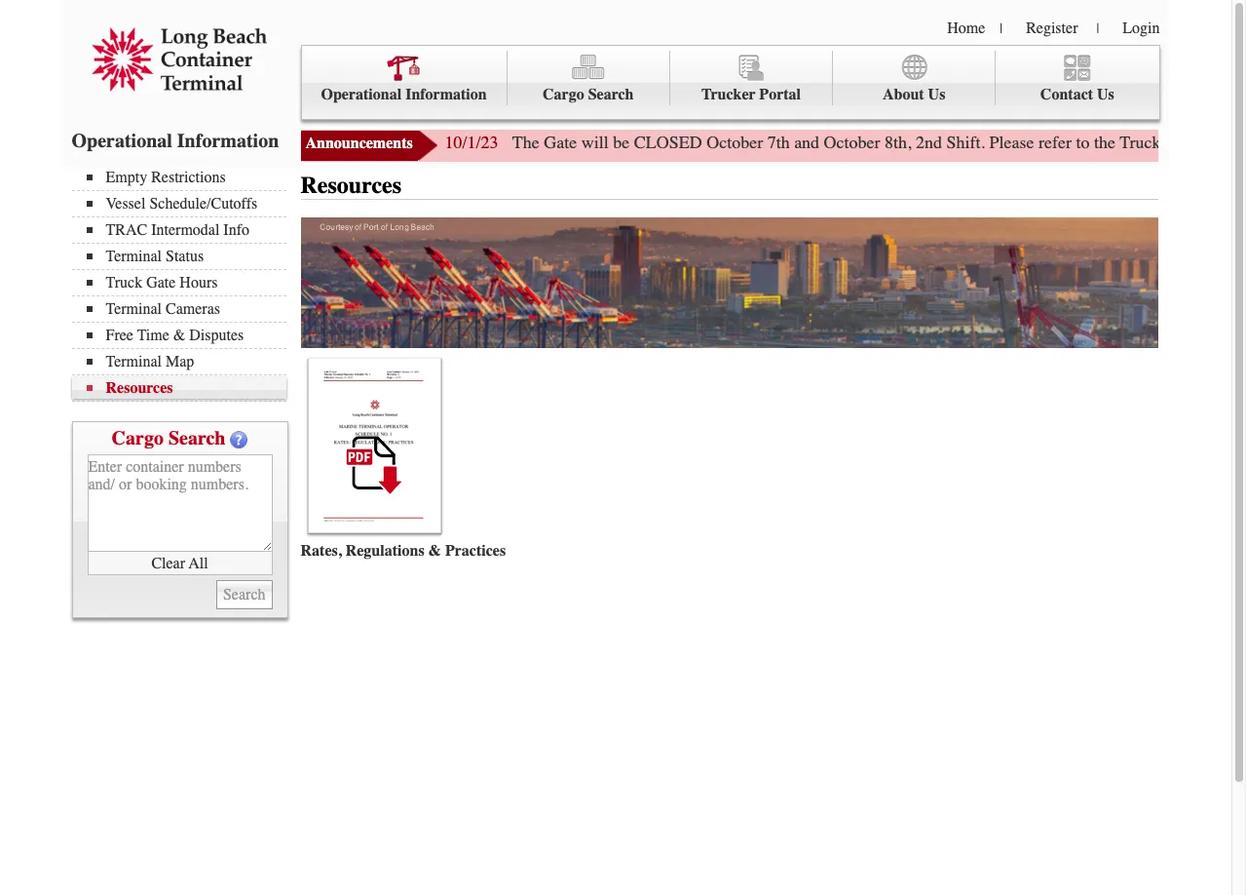 Task type: locate. For each thing, give the bounding box(es) containing it.
gate down status
[[146, 274, 176, 292]]

menu bar containing operational information
[[301, 45, 1161, 120]]

about us
[[883, 86, 946, 103]]

1 vertical spatial &
[[429, 542, 442, 559]]

status
[[166, 248, 204, 265]]

about us link
[[834, 51, 997, 106]]

register
[[1027, 19, 1079, 37]]

1 vertical spatial truck
[[106, 274, 142, 292]]

1 vertical spatial operational
[[72, 130, 172, 152]]

announcements
[[306, 135, 413, 152]]

information inside operational information link
[[406, 86, 487, 103]]

resources
[[301, 172, 402, 199], [106, 379, 173, 397]]

| left login
[[1097, 20, 1100, 37]]

terminal down free
[[106, 353, 162, 370]]

cargo search down resources link
[[112, 427, 226, 449]]

cargo inside "link"
[[543, 86, 585, 103]]

1 us from the left
[[929, 86, 946, 103]]

us inside about us link
[[929, 86, 946, 103]]

resources down map
[[106, 379, 173, 397]]

terminal down trac
[[106, 248, 162, 265]]

1 horizontal spatial cargo
[[543, 86, 585, 103]]

search
[[589, 86, 634, 103], [169, 427, 226, 449]]

us for contact us
[[1098, 86, 1115, 103]]

october right and
[[824, 132, 881, 153]]

gate inside empty restrictions vessel schedule/cutoffs trac intermodal info terminal status truck gate hours terminal cameras free time & disputes terminal map resources
[[146, 274, 176, 292]]

1 horizontal spatial operational
[[321, 86, 402, 103]]

vessel schedule/cutoffs link
[[86, 195, 286, 213]]

will
[[582, 132, 609, 153]]

None submit
[[216, 580, 272, 609]]

0 horizontal spatial october
[[707, 132, 764, 153]]

truck
[[1121, 132, 1162, 153], [106, 274, 142, 292]]

restrictions
[[151, 169, 226, 186]]

0 horizontal spatial operational
[[72, 130, 172, 152]]

& inside empty restrictions vessel schedule/cutoffs trac intermodal info terminal status truck gate hours terminal cameras free time & disputes terminal map resources
[[173, 327, 186, 344]]

cargo down resources link
[[112, 427, 164, 449]]

1 horizontal spatial october
[[824, 132, 881, 153]]

menu bar
[[301, 45, 1161, 120], [72, 167, 296, 402]]

cargo up will
[[543, 86, 585, 103]]

us right the contact
[[1098, 86, 1115, 103]]

1 horizontal spatial resources
[[301, 172, 402, 199]]

regulations
[[346, 542, 425, 559]]

october left 7th
[[707, 132, 764, 153]]

cameras
[[166, 300, 220, 318]]

operational
[[321, 86, 402, 103], [72, 130, 172, 152]]

0 vertical spatial cargo
[[543, 86, 585, 103]]

0 horizontal spatial cargo
[[112, 427, 164, 449]]

0 vertical spatial search
[[589, 86, 634, 103]]

1 horizontal spatial gate
[[544, 132, 577, 153]]

cargo search
[[543, 86, 634, 103], [112, 427, 226, 449]]

10/1/23 the gate will be closed october 7th and october 8th, 2nd shift. please refer to the truck gate hours 
[[445, 132, 1247, 153]]

7th
[[768, 132, 790, 153]]

2 us from the left
[[1098, 86, 1115, 103]]

terminal map link
[[86, 353, 286, 370]]

resources down announcements
[[301, 172, 402, 199]]

1 horizontal spatial information
[[406, 86, 487, 103]]

be
[[613, 132, 630, 153]]

0 vertical spatial resources
[[301, 172, 402, 199]]

information
[[406, 86, 487, 103], [177, 130, 279, 152]]

0 horizontal spatial menu bar
[[72, 167, 296, 402]]

0 horizontal spatial us
[[929, 86, 946, 103]]

1 horizontal spatial &
[[429, 542, 442, 559]]

1 vertical spatial menu bar
[[72, 167, 296, 402]]

1 terminal from the top
[[106, 248, 162, 265]]

operational information up announcements
[[321, 86, 487, 103]]

0 horizontal spatial operational information
[[72, 130, 279, 152]]

1 vertical spatial terminal
[[106, 300, 162, 318]]

october
[[707, 132, 764, 153], [824, 132, 881, 153]]

8th,
[[885, 132, 912, 153]]

operational information up empty restrictions link
[[72, 130, 279, 152]]

0 horizontal spatial &
[[173, 327, 186, 344]]

1 horizontal spatial operational information
[[321, 86, 487, 103]]

contact us link
[[997, 51, 1160, 106]]

& right time on the left
[[173, 327, 186, 344]]

0 horizontal spatial truck
[[106, 274, 142, 292]]

0 vertical spatial cargo search
[[543, 86, 634, 103]]

&
[[173, 327, 186, 344], [429, 542, 442, 559]]

2 | from the left
[[1097, 20, 1100, 37]]

empty restrictions vessel schedule/cutoffs trac intermodal info terminal status truck gate hours terminal cameras free time & disputes terminal map resources
[[106, 169, 258, 397]]

us right about
[[929, 86, 946, 103]]

| right home link
[[1001, 20, 1003, 37]]

1 horizontal spatial us
[[1098, 86, 1115, 103]]

vessel
[[106, 195, 146, 213]]

resources link
[[86, 379, 286, 397]]

0 horizontal spatial gate
[[146, 274, 176, 292]]

1 horizontal spatial cargo search
[[543, 86, 634, 103]]

1 october from the left
[[707, 132, 764, 153]]

terminal up free
[[106, 300, 162, 318]]

1 vertical spatial hours
[[180, 274, 218, 292]]

0 vertical spatial operational information
[[321, 86, 487, 103]]

1 vertical spatial information
[[177, 130, 279, 152]]

trucker portal
[[702, 86, 801, 103]]

cargo search inside cargo search "link"
[[543, 86, 634, 103]]

info
[[224, 221, 250, 239]]

& left practices
[[429, 542, 442, 559]]

us inside contact us link
[[1098, 86, 1115, 103]]

hours
[[1204, 132, 1247, 153], [180, 274, 218, 292]]

1 vertical spatial cargo search
[[112, 427, 226, 449]]

search up be
[[589, 86, 634, 103]]

terminal cameras link
[[86, 300, 286, 318]]

search down resources link
[[169, 427, 226, 449]]

schedule/cutoffs
[[150, 195, 258, 213]]

rates, regulations & practices link
[[301, 542, 506, 559]]

1 | from the left
[[1001, 20, 1003, 37]]

contact
[[1041, 86, 1094, 103]]

operational up announcements
[[321, 86, 402, 103]]

gate right the
[[1166, 132, 1199, 153]]

truck right the
[[1121, 132, 1162, 153]]

0 vertical spatial operational
[[321, 86, 402, 103]]

|
[[1001, 20, 1003, 37], [1097, 20, 1100, 37]]

gate
[[544, 132, 577, 153], [1166, 132, 1199, 153], [146, 274, 176, 292]]

information up restrictions at the top
[[177, 130, 279, 152]]

1 vertical spatial resources
[[106, 379, 173, 397]]

empty
[[106, 169, 147, 186]]

2nd
[[917, 132, 943, 153]]

1 vertical spatial search
[[169, 427, 226, 449]]

0 horizontal spatial hours
[[180, 274, 218, 292]]

gate right the 'the'
[[544, 132, 577, 153]]

menu bar containing empty restrictions
[[72, 167, 296, 402]]

2 vertical spatial terminal
[[106, 353, 162, 370]]

terminal
[[106, 248, 162, 265], [106, 300, 162, 318], [106, 353, 162, 370]]

the
[[513, 132, 540, 153]]

10/1/23
[[445, 132, 499, 153]]

closed
[[634, 132, 703, 153]]

0 vertical spatial information
[[406, 86, 487, 103]]

information up 10/1/23 on the top left of the page
[[406, 86, 487, 103]]

operational information
[[321, 86, 487, 103], [72, 130, 279, 152]]

0 horizontal spatial |
[[1001, 20, 1003, 37]]

0 vertical spatial hours
[[1204, 132, 1247, 153]]

2 terminal from the top
[[106, 300, 162, 318]]

1 horizontal spatial menu bar
[[301, 45, 1161, 120]]

0 horizontal spatial search
[[169, 427, 226, 449]]

1 horizontal spatial search
[[589, 86, 634, 103]]

cargo search up will
[[543, 86, 634, 103]]

truck down trac
[[106, 274, 142, 292]]

1 vertical spatial cargo
[[112, 427, 164, 449]]

0 vertical spatial terminal
[[106, 248, 162, 265]]

0 horizontal spatial resources
[[106, 379, 173, 397]]

trac
[[106, 221, 147, 239]]

0 vertical spatial &
[[173, 327, 186, 344]]

1 horizontal spatial |
[[1097, 20, 1100, 37]]

0 vertical spatial menu bar
[[301, 45, 1161, 120]]

cargo
[[543, 86, 585, 103], [112, 427, 164, 449]]

0 vertical spatial truck
[[1121, 132, 1162, 153]]

home
[[948, 19, 986, 37]]

operational up empty at the top of the page
[[72, 130, 172, 152]]

us
[[929, 86, 946, 103], [1098, 86, 1115, 103]]



Task type: describe. For each thing, give the bounding box(es) containing it.
empty restrictions link
[[86, 169, 286, 186]]

and
[[795, 132, 820, 153]]

hours inside empty restrictions vessel schedule/cutoffs trac intermodal info terminal status truck gate hours terminal cameras free time & disputes terminal map resources
[[180, 274, 218, 292]]

intermodal
[[151, 221, 220, 239]]

clear all
[[151, 554, 208, 572]]

refer
[[1039, 132, 1072, 153]]

operational information inside menu bar
[[321, 86, 487, 103]]

contact us
[[1041, 86, 1115, 103]]

Enter container numbers and/ or booking numbers.  text field
[[87, 454, 272, 552]]

all
[[189, 554, 208, 572]]

clear
[[151, 554, 185, 572]]

resources inside empty restrictions vessel schedule/cutoffs trac intermodal info terminal status truck gate hours terminal cameras free time & disputes terminal map resources
[[106, 379, 173, 397]]

us for about us
[[929, 86, 946, 103]]

disputes
[[189, 327, 244, 344]]

trucker portal link
[[671, 51, 834, 106]]

free time & disputes link
[[86, 327, 286, 344]]

operational inside menu bar
[[321, 86, 402, 103]]

rates,
[[301, 542, 342, 559]]

about
[[883, 86, 925, 103]]

2 october from the left
[[824, 132, 881, 153]]

to
[[1077, 132, 1091, 153]]

login link
[[1123, 19, 1161, 37]]

0 horizontal spatial information
[[177, 130, 279, 152]]

cargo search link
[[508, 51, 671, 106]]

shift.
[[947, 132, 986, 153]]

home link
[[948, 19, 986, 37]]

map
[[166, 353, 194, 370]]

1 horizontal spatial truck
[[1121, 132, 1162, 153]]

clear all button
[[87, 552, 272, 575]]

truck gate hours link
[[86, 274, 286, 292]]

trac intermodal info link
[[86, 221, 286, 239]]

register link
[[1027, 19, 1079, 37]]

practices
[[445, 542, 506, 559]]

time
[[137, 327, 170, 344]]

please
[[990, 132, 1035, 153]]

search inside "link"
[[589, 86, 634, 103]]

portal
[[760, 86, 801, 103]]

0 horizontal spatial cargo search
[[112, 427, 226, 449]]

free
[[106, 327, 134, 344]]

the
[[1095, 132, 1116, 153]]

1 vertical spatial operational information
[[72, 130, 279, 152]]

login
[[1123, 19, 1161, 37]]

terminal status link
[[86, 248, 286, 265]]

operational information link
[[302, 51, 508, 106]]

truck inside empty restrictions vessel schedule/cutoffs trac intermodal info terminal status truck gate hours terminal cameras free time & disputes terminal map resources
[[106, 274, 142, 292]]

trucker
[[702, 86, 756, 103]]

1 horizontal spatial hours
[[1204, 132, 1247, 153]]

3 terminal from the top
[[106, 353, 162, 370]]

2 horizontal spatial gate
[[1166, 132, 1199, 153]]

rates, regulations & practices
[[301, 542, 506, 559]]



Task type: vqa. For each thing, say whether or not it's contained in the screenshot.
-
no



